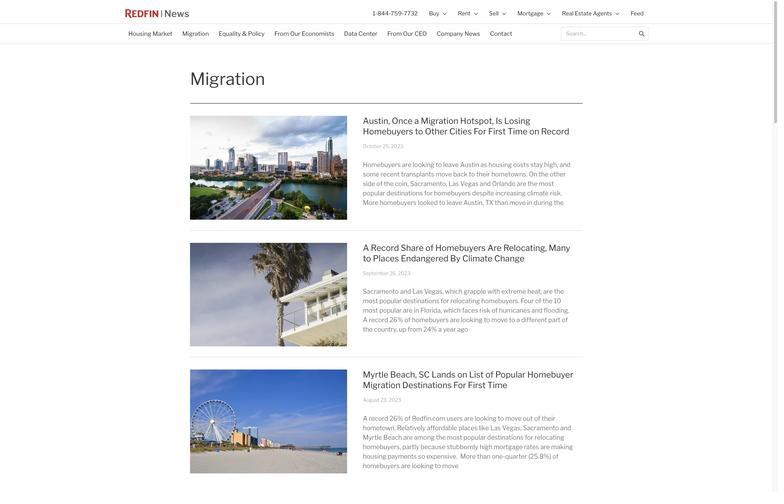 Task type: vqa. For each thing, say whether or not it's contained in the screenshot.


Task type: locate. For each thing, give the bounding box(es) containing it.
0 vertical spatial 26%
[[390, 316, 404, 324]]

0 horizontal spatial for
[[425, 189, 433, 197]]

0 horizontal spatial on
[[458, 370, 468, 380]]

1 a from the top
[[363, 243, 369, 253]]

for
[[425, 189, 433, 197], [441, 297, 450, 305], [525, 434, 534, 441]]

0 vertical spatial housing
[[489, 161, 512, 168]]

august 23, 2023
[[363, 397, 402, 403]]

to left other
[[415, 126, 424, 137]]

move inside sacramento and las vegas, which grapple with extreme heat, are the most popular destinations for relocating homebuyers. four of the 10 most popular are in florida, which faces risk of hurricanes and flooding. a record 26% of homebuyers are looking to move to a different part of the country, up from 24% a year ago
[[492, 316, 508, 324]]

1 vertical spatial for
[[454, 380, 467, 390]]

3 a from the top
[[363, 415, 368, 422]]

relocating up making
[[535, 434, 565, 441]]

destinations up the mortgage
[[488, 434, 524, 441]]

than down high
[[478, 453, 491, 460]]

1 vertical spatial on
[[458, 370, 468, 380]]

2 our from the left
[[403, 30, 414, 37]]

sacramento inside sacramento and las vegas, which grapple with extreme heat, are the most popular destinations for relocating homebuyers. four of the 10 most popular are in florida, which faces risk of hurricanes and flooding. a record 26% of homebuyers are looking to move to a different part of the country, up from 24% a year ago
[[363, 288, 399, 295]]

redfin real estate news image
[[124, 6, 191, 21]]

0 horizontal spatial for
[[454, 380, 467, 390]]

0 vertical spatial for
[[425, 189, 433, 197]]

housing down homebuyers,
[[363, 453, 387, 460]]

a record share of homebuyers are relocating, many to places endangered by climate change link
[[363, 243, 571, 264]]

1 vertical spatial a
[[517, 316, 521, 324]]

destinations up florida,
[[403, 297, 440, 305]]

1 vertical spatial record
[[371, 243, 399, 253]]

1 horizontal spatial than
[[495, 199, 509, 206]]

record up "high,"
[[542, 126, 570, 137]]

2 from from the left
[[388, 30, 402, 37]]

agents
[[594, 10, 613, 17]]

0 vertical spatial in
[[528, 199, 533, 206]]

1 horizontal spatial for
[[441, 297, 450, 305]]

0 vertical spatial a
[[415, 116, 419, 126]]

a inside sacramento and las vegas, which grapple with extreme heat, are the most popular destinations for relocating homebuyers. four of the 10 most popular are in florida, which faces risk of hurricanes and flooding. a record 26% of homebuyers are looking to move to a different part of the country, up from 24% a year ago
[[363, 316, 368, 324]]

austin, down despite
[[464, 199, 484, 206]]

2 26% from the top
[[390, 415, 404, 422]]

sacramento
[[363, 288, 399, 295], [524, 424, 560, 432]]

0 vertical spatial first
[[489, 126, 506, 137]]

out
[[524, 415, 533, 422]]

2 record from the top
[[369, 415, 389, 422]]

first inside austin, once a migration hotspot, is losing homebuyers to other cities for first time on record
[[489, 126, 506, 137]]

real estate agents
[[563, 10, 613, 17]]

1 vertical spatial in
[[414, 307, 420, 314]]

housing up the hometowns.
[[489, 161, 512, 168]]

homebuyers up recent
[[363, 161, 401, 168]]

other
[[425, 126, 448, 137]]

1 vertical spatial which
[[444, 307, 461, 314]]

homebuyers up 24%
[[412, 316, 449, 324]]

popular inside homebuyers are looking to leave austin as housing costs stay high, and some recent transplants move back to their hometowns. on the other side of the coin, sacramento, las vegas and orlando are the most popular destinations for homebuyers despite increasing climate risk. more homebuyers looked to leave austin, tx than move in during the
[[363, 189, 386, 197]]

0 horizontal spatial record
[[371, 243, 399, 253]]

of down heat, on the bottom of page
[[536, 297, 542, 305]]

popular
[[496, 370, 526, 380]]

homebuyers inside austin, once a migration hotspot, is losing homebuyers to other cities for first time on record
[[363, 126, 414, 137]]

0 horizontal spatial more
[[363, 199, 379, 206]]

on inside myrtle beach, sc lands on list of popular homebuyer migration destinations for first time
[[458, 370, 468, 380]]

0 vertical spatial on
[[530, 126, 540, 137]]

0 vertical spatial their
[[477, 170, 491, 178]]

0 vertical spatial for
[[474, 126, 487, 137]]

1 vertical spatial leave
[[447, 199, 463, 206]]

844-
[[378, 10, 391, 17]]

our for ceo
[[403, 30, 414, 37]]

destinations
[[403, 380, 452, 390]]

four
[[521, 297, 534, 305]]

0 vertical spatial 2023
[[391, 143, 404, 149]]

Search... search field
[[562, 27, 635, 40]]

from for from our ceo
[[388, 30, 402, 37]]

2 myrtle from the top
[[363, 434, 382, 441]]

1 vertical spatial sacramento
[[524, 424, 560, 432]]

the right on
[[539, 170, 549, 178]]

from right policy
[[275, 30, 289, 37]]

homebuyers up 25,
[[363, 126, 414, 137]]

on
[[530, 126, 540, 137], [458, 370, 468, 380]]

myrtle inside a record 26% of redfin.com users are looking to move out of their hometown. relatively affordable places like las vegas, sacramento and myrtle beach are among the most popular destinations for relocating homebuyers, partly because stubbornly high mortgage rates are making housing payments so expensive.  more than one-quarter (25.8%) of homebuyers are looking to move
[[363, 434, 382, 441]]

0 horizontal spatial their
[[477, 170, 491, 178]]

the inside a record 26% of redfin.com users are looking to move out of their hometown. relatively affordable places like las vegas, sacramento and myrtle beach are among the most popular destinations for relocating homebuyers, partly because stubbornly high mortgage rates are making housing payments so expensive.  more than one-quarter (25.8%) of homebuyers are looking to move
[[436, 434, 446, 441]]

in left florida,
[[414, 307, 420, 314]]

24%
[[424, 326, 437, 333]]

26,
[[390, 270, 397, 276]]

popular down the side
[[363, 189, 386, 197]]

1 vertical spatial relocating
[[535, 434, 565, 441]]

looking inside homebuyers are looking to leave austin as housing costs stay high, and some recent transplants move back to their hometowns. on the other side of the coin, sacramento, las vegas and orlando are the most popular destinations for homebuyers despite increasing climate risk. more homebuyers looked to leave austin, tx than move in during the
[[413, 161, 435, 168]]

2 vertical spatial for
[[525, 434, 534, 441]]

time
[[508, 126, 528, 137], [488, 380, 508, 390]]

1 vertical spatial time
[[488, 380, 508, 390]]

mortgage
[[518, 10, 544, 17]]

1 horizontal spatial a
[[439, 326, 442, 333]]

are down payments
[[401, 462, 411, 470]]

popular up country,
[[380, 307, 402, 314]]

looking inside sacramento and las vegas, which grapple with extreme heat, are the most popular destinations for relocating homebuyers. four of the 10 most popular are in florida, which faces risk of hurricanes and flooding. a record 26% of homebuyers are looking to move to a different part of the country, up from 24% a year ago
[[461, 316, 483, 324]]

0 vertical spatial myrtle
[[363, 370, 389, 380]]

affordable
[[427, 424, 458, 432]]

vegas,
[[425, 288, 444, 295], [503, 424, 522, 432]]

1 horizontal spatial housing
[[489, 161, 512, 168]]

myrtle beach, sc lands on list of popular homebuyer migration destinations for first time link
[[363, 370, 574, 390]]

hurricanes
[[500, 307, 531, 314]]

2 vertical spatial a
[[439, 326, 442, 333]]

september
[[363, 270, 389, 276]]

lands
[[432, 370, 456, 380]]

1 vertical spatial vegas,
[[503, 424, 522, 432]]

and down september 26, 2023
[[401, 288, 412, 295]]

0 vertical spatial more
[[363, 199, 379, 206]]

26% up relatively
[[390, 415, 404, 422]]

austin, up october
[[363, 116, 390, 126]]

1 horizontal spatial las
[[449, 180, 459, 187]]

(25.8%)
[[529, 453, 552, 460]]

looking down faces
[[461, 316, 483, 324]]

0 vertical spatial record
[[369, 316, 389, 324]]

move down hurricanes
[[492, 316, 508, 324]]

for inside austin, once a migration hotspot, is losing homebuyers to other cities for first time on record
[[474, 126, 487, 137]]

for inside myrtle beach, sc lands on list of popular homebuyer migration destinations for first time
[[454, 380, 467, 390]]

to down the because
[[435, 462, 441, 470]]

26%
[[390, 316, 404, 324], [390, 415, 404, 422]]

than
[[495, 199, 509, 206], [478, 453, 491, 460]]

2 vertical spatial 2023
[[389, 397, 402, 403]]

a inside austin, once a migration hotspot, is losing homebuyers to other cities for first time on record
[[415, 116, 419, 126]]

the left country,
[[363, 326, 373, 333]]

vegas, up florida,
[[425, 288, 444, 295]]

to down risk
[[484, 316, 491, 324]]

0 horizontal spatial austin,
[[363, 116, 390, 126]]

0 vertical spatial than
[[495, 199, 509, 206]]

like
[[479, 424, 490, 432]]

las up florida,
[[413, 288, 423, 295]]

once
[[392, 116, 413, 126]]

1 vertical spatial housing
[[363, 453, 387, 460]]

migration
[[182, 30, 209, 37], [190, 69, 265, 89], [421, 116, 459, 126], [363, 380, 401, 390]]

than inside homebuyers are looking to leave austin as housing costs stay high, and some recent transplants move back to their hometowns. on the other side of the coin, sacramento, las vegas and orlando are the most popular destinations for homebuyers despite increasing climate risk. more homebuyers looked to leave austin, tx than move in during the
[[495, 199, 509, 206]]

first
[[489, 126, 506, 137], [468, 380, 486, 390]]

1 vertical spatial their
[[542, 415, 556, 422]]

orlando
[[493, 180, 516, 187]]

record up country,
[[369, 316, 389, 324]]

leave down the vegas
[[447, 199, 463, 206]]

first down is
[[489, 126, 506, 137]]

2 vertical spatial homebuyers
[[436, 243, 486, 253]]

las down back
[[449, 180, 459, 187]]

1 horizontal spatial relocating
[[535, 434, 565, 441]]

year
[[444, 326, 456, 333]]

2023 right 23,
[[389, 397, 402, 403]]

sell
[[490, 10, 499, 17]]

homebuyers.
[[482, 297, 520, 305]]

looking
[[413, 161, 435, 168], [461, 316, 483, 324], [475, 415, 497, 422], [412, 462, 434, 470]]

beach
[[384, 434, 402, 441]]

0 vertical spatial relocating
[[451, 297, 481, 305]]

0 horizontal spatial than
[[478, 453, 491, 460]]

and up making
[[561, 424, 572, 432]]

0 vertical spatial time
[[508, 126, 528, 137]]

2023 right 26,
[[398, 270, 411, 276]]

1 horizontal spatial austin,
[[464, 199, 484, 206]]

the left 10
[[543, 297, 553, 305]]

their
[[477, 170, 491, 178], [542, 415, 556, 422]]

1-844-759-7732 link
[[367, 0, 424, 27]]

buy link
[[424, 0, 453, 27]]

destinations
[[387, 189, 423, 197], [403, 297, 440, 305], [488, 434, 524, 441]]

0 vertical spatial a
[[363, 243, 369, 253]]

0 horizontal spatial first
[[468, 380, 486, 390]]

1 vertical spatial more
[[461, 453, 476, 460]]

0 vertical spatial homebuyers
[[363, 126, 414, 137]]

most up climate
[[539, 180, 555, 187]]

1 vertical spatial 2023
[[398, 270, 411, 276]]

0 horizontal spatial relocating
[[451, 297, 481, 305]]

leave
[[444, 161, 459, 168], [447, 199, 463, 206]]

record inside a record 26% of redfin.com users are looking to move out of their hometown. relatively affordable places like las vegas, sacramento and myrtle beach are among the most popular destinations for relocating homebuyers, partly because stubbornly high mortgage rates are making housing payments so expensive.  more than one-quarter (25.8%) of homebuyers are looking to move
[[369, 415, 389, 422]]

market
[[153, 30, 173, 37]]

to right "looked"
[[440, 199, 446, 206]]

1 horizontal spatial from
[[388, 30, 402, 37]]

from down 1-844-759-7732 'link' at the top
[[388, 30, 402, 37]]

0 horizontal spatial sacramento
[[363, 288, 399, 295]]

destinations down coin,
[[387, 189, 423, 197]]

0 vertical spatial sacramento
[[363, 288, 399, 295]]

1 vertical spatial las
[[413, 288, 423, 295]]

1 vertical spatial 26%
[[390, 415, 404, 422]]

vegas, inside a record 26% of redfin.com users are looking to move out of their hometown. relatively affordable places like las vegas, sacramento and myrtle beach are among the most popular destinations for relocating homebuyers, partly because stubbornly high mortgage rates are making housing payments so expensive.  more than one-quarter (25.8%) of homebuyers are looking to move
[[503, 424, 522, 432]]

popular
[[363, 189, 386, 197], [380, 297, 402, 305], [380, 307, 402, 314], [464, 434, 486, 441]]

1 horizontal spatial more
[[461, 453, 476, 460]]

is
[[496, 116, 503, 126]]

mortgage
[[494, 443, 523, 451]]

las
[[449, 180, 459, 187], [413, 288, 423, 295], [491, 424, 501, 432]]

housing inside a record 26% of redfin.com users are looking to move out of their hometown. relatively affordable places like las vegas, sacramento and myrtle beach are among the most popular destinations for relocating homebuyers, partly because stubbornly high mortgage rates are making housing payments so expensive.  more than one-quarter (25.8%) of homebuyers are looking to move
[[363, 453, 387, 460]]

data center
[[344, 30, 378, 37]]

2023 for other
[[391, 143, 404, 149]]

austin,
[[363, 116, 390, 126], [464, 199, 484, 206]]

move
[[436, 170, 452, 178], [510, 199, 526, 206], [492, 316, 508, 324], [506, 415, 522, 422], [443, 462, 459, 470]]

our for economists
[[290, 30, 301, 37]]

destinations inside a record 26% of redfin.com users are looking to move out of their hometown. relatively affordable places like las vegas, sacramento and myrtle beach are among the most popular destinations for relocating homebuyers, partly because stubbornly high mortgage rates are making housing payments so expensive.  more than one-quarter (25.8%) of homebuyers are looking to move
[[488, 434, 524, 441]]

0 vertical spatial vegas,
[[425, 288, 444, 295]]

1 vertical spatial for
[[441, 297, 450, 305]]

1 our from the left
[[290, 30, 301, 37]]

1 vertical spatial record
[[369, 415, 389, 422]]

in inside sacramento and las vegas, which grapple with extreme heat, are the most popular destinations for relocating homebuyers. four of the 10 most popular are in florida, which faces risk of hurricanes and flooding. a record 26% of homebuyers are looking to move to a different part of the country, up from 24% a year ago
[[414, 307, 420, 314]]

for down the sacramento,
[[425, 189, 433, 197]]

2 vertical spatial a
[[363, 415, 368, 422]]

on down 'losing'
[[530, 126, 540, 137]]

2023 for migration
[[389, 397, 402, 403]]

record inside austin, once a migration hotspot, is losing homebuyers to other cities for first time on record
[[542, 126, 570, 137]]

heat,
[[528, 288, 543, 295]]

0 vertical spatial las
[[449, 180, 459, 187]]

their inside homebuyers are looking to leave austin as housing costs stay high, and some recent transplants move back to their hometowns. on the other side of the coin, sacramento, las vegas and orlando are the most popular destinations for homebuyers despite increasing climate risk. more homebuyers looked to leave austin, tx than move in during the
[[477, 170, 491, 178]]

&
[[242, 30, 247, 37]]

looking up transplants
[[413, 161, 435, 168]]

1 record from the top
[[369, 316, 389, 324]]

most up the stubbornly
[[448, 434, 463, 441]]

looked
[[418, 199, 438, 206]]

the down affordable
[[436, 434, 446, 441]]

more down the side
[[363, 199, 379, 206]]

move left back
[[436, 170, 452, 178]]

homebuyers down coin,
[[380, 199, 417, 206]]

move down the stubbornly
[[443, 462, 459, 470]]

1 vertical spatial myrtle
[[363, 434, 382, 441]]

0 horizontal spatial in
[[414, 307, 420, 314]]

to inside austin, once a migration hotspot, is losing homebuyers to other cities for first time on record
[[415, 126, 424, 137]]

1 26% from the top
[[390, 316, 404, 324]]

record
[[369, 316, 389, 324], [369, 415, 389, 422]]

a inside a record 26% of redfin.com users are looking to move out of their hometown. relatively affordable places like las vegas, sacramento and myrtle beach are among the most popular destinations for relocating homebuyers, partly because stubbornly high mortgage rates are making housing payments so expensive.  more than one-quarter (25.8%) of homebuyers are looking to move
[[363, 415, 368, 422]]

the down on
[[528, 180, 538, 187]]

their down 'as'
[[477, 170, 491, 178]]

2 a from the top
[[363, 316, 368, 324]]

a left year
[[439, 326, 442, 333]]

1 vertical spatial destinations
[[403, 297, 440, 305]]

2 vertical spatial destinations
[[488, 434, 524, 441]]

more inside a record 26% of redfin.com users are looking to move out of their hometown. relatively affordable places like las vegas, sacramento and myrtle beach are among the most popular destinations for relocating homebuyers, partly because stubbornly high mortgage rates are making housing payments so expensive.  more than one-quarter (25.8%) of homebuyers are looking to move
[[461, 453, 476, 460]]

2023
[[391, 143, 404, 149], [398, 270, 411, 276], [389, 397, 402, 403]]

on inside austin, once a migration hotspot, is losing homebuyers to other cities for first time on record
[[530, 126, 540, 137]]

1 horizontal spatial sacramento
[[524, 424, 560, 432]]

which left faces
[[444, 307, 461, 314]]

time inside austin, once a migration hotspot, is losing homebuyers to other cities for first time on record
[[508, 126, 528, 137]]

1 horizontal spatial for
[[474, 126, 487, 137]]

0 horizontal spatial las
[[413, 288, 423, 295]]

of right the side
[[377, 180, 383, 187]]

record inside a record share of homebuyers are relocating, many to places endangered by climate change
[[371, 243, 399, 253]]

1 vertical spatial first
[[468, 380, 486, 390]]

to up september
[[363, 253, 372, 264]]

austin, inside austin, once a migration hotspot, is losing homebuyers to other cities for first time on record
[[363, 116, 390, 126]]

for inside homebuyers are looking to leave austin as housing costs stay high, and some recent transplants move back to their hometowns. on the other side of the coin, sacramento, las vegas and orlando are the most popular destinations for homebuyers despite increasing climate risk. more homebuyers looked to leave austin, tx than move in during the
[[425, 189, 433, 197]]

sacramento down out
[[524, 424, 560, 432]]

which left grapple
[[446, 288, 463, 295]]

contact link
[[486, 26, 518, 42]]

than inside a record 26% of redfin.com users are looking to move out of their hometown. relatively affordable places like las vegas, sacramento and myrtle beach are among the most popular destinations for relocating homebuyers, partly because stubbornly high mortgage rates are making housing payments so expensive.  more than one-quarter (25.8%) of homebuyers are looking to move
[[478, 453, 491, 460]]

country,
[[374, 326, 398, 333]]

0 vertical spatial leave
[[444, 161, 459, 168]]

vegas, up the mortgage
[[503, 424, 522, 432]]

1 horizontal spatial in
[[528, 199, 533, 206]]

0 vertical spatial record
[[542, 126, 570, 137]]

1 horizontal spatial record
[[542, 126, 570, 137]]

to up the sacramento,
[[436, 161, 442, 168]]

first inside myrtle beach, sc lands on list of popular homebuyer migration destinations for first time
[[468, 380, 486, 390]]

other
[[550, 170, 566, 178]]

time down the "popular"
[[488, 380, 508, 390]]

migration link
[[178, 26, 214, 42]]

myrtle inside myrtle beach, sc lands on list of popular homebuyer migration destinations for first time
[[363, 370, 389, 380]]

for down hotspot,
[[474, 126, 487, 137]]

2 horizontal spatial for
[[525, 434, 534, 441]]

our left ceo
[[403, 30, 414, 37]]

more down the stubbornly
[[461, 453, 476, 460]]

are up '(25.8%)'
[[541, 443, 550, 451]]

popular down places on the bottom right of the page
[[464, 434, 486, 441]]

None search field
[[562, 27, 650, 41]]

1 horizontal spatial vegas,
[[503, 424, 522, 432]]

2023 right 25,
[[391, 143, 404, 149]]

move left out
[[506, 415, 522, 422]]

759-
[[391, 10, 404, 17]]

change
[[495, 253, 525, 264]]

0 horizontal spatial a
[[415, 116, 419, 126]]

leave up back
[[444, 161, 459, 168]]

the down recent
[[384, 180, 394, 187]]

during
[[534, 199, 553, 206]]

1 myrtle from the top
[[363, 370, 389, 380]]

a inside a record share of homebuyers are relocating, many to places endangered by climate change
[[363, 243, 369, 253]]

2023 for places
[[398, 270, 411, 276]]

relocating up faces
[[451, 297, 481, 305]]

sell link
[[484, 0, 512, 27]]

side
[[363, 180, 376, 187]]

homebuyers are looking to leave austin as housing costs stay high, and some recent transplants move back to their hometowns. on the other side of the coin, sacramento, las vegas and orlando are the most popular destinations for homebuyers despite increasing climate risk. more homebuyers looked to leave austin, tx than move in during the
[[363, 161, 571, 206]]

high,
[[545, 161, 559, 168]]

for up florida,
[[441, 297, 450, 305]]

las right "like"
[[491, 424, 501, 432]]

on left list at the right bottom
[[458, 370, 468, 380]]

homebuyers down homebuyers,
[[363, 462, 400, 470]]

time down 'losing'
[[508, 126, 528, 137]]

austin, inside homebuyers are looking to leave austin as housing costs stay high, and some recent transplants move back to their hometowns. on the other side of the coin, sacramento, las vegas and orlando are the most popular destinations for homebuyers despite increasing climate risk. more homebuyers looked to leave austin, tx than move in during the
[[464, 199, 484, 206]]

2 horizontal spatial a
[[517, 316, 521, 324]]

2 horizontal spatial las
[[491, 424, 501, 432]]

record up hometown. at the bottom
[[369, 415, 389, 422]]

1 horizontal spatial first
[[489, 126, 506, 137]]

2 vertical spatial las
[[491, 424, 501, 432]]

1 vertical spatial austin,
[[464, 199, 484, 206]]

1 horizontal spatial on
[[530, 126, 540, 137]]

of right list at the right bottom
[[486, 370, 494, 380]]

myrtle
[[363, 370, 389, 380], [363, 434, 382, 441]]

of inside a record share of homebuyers are relocating, many to places endangered by climate change
[[426, 243, 434, 253]]

myrtle up august
[[363, 370, 389, 380]]

first down list at the right bottom
[[468, 380, 486, 390]]

0 horizontal spatial from
[[275, 30, 289, 37]]

places
[[373, 253, 399, 264]]

1 horizontal spatial our
[[403, 30, 414, 37]]

0 vertical spatial austin,
[[363, 116, 390, 126]]

time inside myrtle beach, sc lands on list of popular homebuyer migration destinations for first time
[[488, 380, 508, 390]]

the up 10
[[555, 288, 565, 295]]

0 vertical spatial destinations
[[387, 189, 423, 197]]

homebuyers inside sacramento and las vegas, which grapple with extreme heat, are the most popular destinations for relocating homebuyers. four of the 10 most popular are in florida, which faces risk of hurricanes and flooding. a record 26% of homebuyers are looking to move to a different part of the country, up from 24% a year ago
[[412, 316, 449, 324]]

which
[[446, 288, 463, 295], [444, 307, 461, 314]]

0 horizontal spatial vegas,
[[425, 288, 444, 295]]

our
[[290, 30, 301, 37], [403, 30, 414, 37]]

1 vertical spatial a
[[363, 316, 368, 324]]

sacramento,
[[411, 180, 448, 187]]

0 horizontal spatial our
[[290, 30, 301, 37]]

0 horizontal spatial housing
[[363, 453, 387, 460]]

1 vertical spatial than
[[478, 453, 491, 460]]

1 horizontal spatial their
[[542, 415, 556, 422]]

1 from from the left
[[275, 30, 289, 37]]

of inside myrtle beach, sc lands on list of popular homebuyer migration destinations for first time
[[486, 370, 494, 380]]

looking up "like"
[[475, 415, 497, 422]]

26% up up
[[390, 316, 404, 324]]

1 vertical spatial homebuyers
[[363, 161, 401, 168]]

destinations inside sacramento and las vegas, which grapple with extreme heat, are the most popular destinations for relocating homebuyers. four of the 10 most popular are in florida, which faces risk of hurricanes and flooding. a record 26% of homebuyers are looking to move to a different part of the country, up from 24% a year ago
[[403, 297, 440, 305]]



Task type: describe. For each thing, give the bounding box(es) containing it.
las inside sacramento and las vegas, which grapple with extreme heat, are the most popular destinations for relocating homebuyers. four of the 10 most popular are in florida, which faces risk of hurricanes and flooding. a record 26% of homebuyers are looking to move to a different part of the country, up from 24% a year ago
[[413, 288, 423, 295]]

losing
[[505, 116, 531, 126]]

risk.
[[551, 189, 563, 197]]

most inside homebuyers are looking to leave austin as housing costs stay high, and some recent transplants move back to their hometowns. on the other side of the coin, sacramento, las vegas and orlando are the most popular destinations for homebuyers despite increasing climate risk. more homebuyers looked to leave austin, tx than move in during the
[[539, 180, 555, 187]]

october 25, 2023
[[363, 143, 404, 149]]

homebuyers inside homebuyers are looking to leave austin as housing costs stay high, and some recent transplants move back to their hometowns. on the other side of the coin, sacramento, las vegas and orlando are the most popular destinations for homebuyers despite increasing climate risk. more homebuyers looked to leave austin, tx than move in during the
[[363, 161, 401, 168]]

search image
[[640, 31, 645, 36]]

hotspot,
[[461, 116, 494, 126]]

economists
[[302, 30, 335, 37]]

are right heat, on the bottom of page
[[544, 288, 553, 295]]

florida,
[[421, 307, 442, 314]]

destinations inside homebuyers are looking to leave austin as housing costs stay high, and some recent transplants move back to their hometowns. on the other side of the coin, sacramento, las vegas and orlando are the most popular destinations for homebuyers despite increasing climate risk. more homebuyers looked to leave austin, tx than move in during the
[[387, 189, 423, 197]]

austin, once a migration hotspot, is losing homebuyers to other cities for first time on record link
[[363, 116, 570, 137]]

so
[[419, 453, 426, 460]]

26% inside a record 26% of redfin.com users are looking to move out of their hometown. relatively affordable places like las vegas, sacramento and myrtle beach are among the most popular destinations for relocating homebuyers, partly because stubbornly high mortgage rates are making housing payments so expensive.  more than one-quarter (25.8%) of homebuyers are looking to move
[[390, 415, 404, 422]]

more inside homebuyers are looking to leave austin as housing costs stay high, and some recent transplants move back to their hometowns. on the other side of the coin, sacramento, las vegas and orlando are the most popular destinations for homebuyers despite increasing climate risk. more homebuyers looked to leave austin, tx than move in during the
[[363, 199, 379, 206]]

stay
[[531, 161, 543, 168]]

first for list
[[468, 380, 486, 390]]

austin
[[461, 161, 480, 168]]

policy
[[248, 30, 265, 37]]

popular down 26,
[[380, 297, 402, 305]]

are
[[488, 243, 502, 253]]

relocating inside a record 26% of redfin.com users are looking to move out of their hometown. relatively affordable places like las vegas, sacramento and myrtle beach are among the most popular destinations for relocating homebuyers, partly because stubbornly high mortgage rates are making housing payments so expensive.  more than one-quarter (25.8%) of homebuyers are looking to move
[[535, 434, 565, 441]]

among
[[415, 434, 435, 441]]

part
[[549, 316, 561, 324]]

time for of
[[488, 380, 508, 390]]

from for from our economists
[[275, 30, 289, 37]]

relocating,
[[504, 243, 548, 253]]

transplants
[[402, 170, 435, 178]]

for inside a record 26% of redfin.com users are looking to move out of their hometown. relatively affordable places like las vegas, sacramento and myrtle beach are among the most popular destinations for relocating homebuyers, partly because stubbornly high mortgage rates are making housing payments so expensive.  more than one-quarter (25.8%) of homebuyers are looking to move
[[525, 434, 534, 441]]

1-844-759-7732
[[373, 10, 418, 17]]

feed link
[[626, 0, 650, 27]]

23,
[[381, 397, 388, 403]]

center
[[359, 30, 378, 37]]

equality
[[219, 30, 241, 37]]

september 26, 2023
[[363, 270, 411, 276]]

ceo
[[415, 30, 427, 37]]

homebuyers inside a record share of homebuyers are relocating, many to places endangered by climate change
[[436, 243, 486, 253]]

0 vertical spatial which
[[446, 288, 463, 295]]

most down september
[[363, 297, 378, 305]]

a for a record share of homebuyers are relocating, many to places endangered by climate change
[[363, 243, 369, 253]]

buy
[[430, 10, 440, 17]]

grapple
[[464, 288, 487, 295]]

share
[[401, 243, 424, 253]]

climate
[[463, 253, 493, 264]]

of up relatively
[[405, 415, 411, 422]]

quarter
[[506, 453, 528, 460]]

contact
[[491, 30, 513, 37]]

are up transplants
[[402, 161, 412, 168]]

sacramento inside a record 26% of redfin.com users are looking to move out of their hometown. relatively affordable places like las vegas, sacramento and myrtle beach are among the most popular destinations for relocating homebuyers, partly because stubbornly high mortgage rates are making housing payments so expensive.  more than one-quarter (25.8%) of homebuyers are looking to move
[[524, 424, 560, 432]]

on
[[529, 170, 538, 178]]

vegas, inside sacramento and las vegas, which grapple with extreme heat, are the most popular destinations for relocating homebuyers. four of the 10 most popular are in florida, which faces risk of hurricanes and flooding. a record 26% of homebuyers are looking to move to a different part of the country, up from 24% a year ago
[[425, 288, 444, 295]]

for for cities
[[474, 126, 487, 137]]

are up year
[[451, 316, 460, 324]]

of up up
[[405, 316, 411, 324]]

from our ceo
[[388, 30, 427, 37]]

most up country,
[[363, 307, 378, 314]]

in inside homebuyers are looking to leave austin as housing costs stay high, and some recent transplants move back to their hometowns. on the other side of the coin, sacramento, las vegas and orlando are the most popular destinations for homebuyers despite increasing climate risk. more homebuyers looked to leave austin, tx than move in during the
[[528, 199, 533, 206]]

1-
[[373, 10, 378, 17]]

different
[[522, 316, 548, 324]]

because
[[421, 443, 446, 451]]

for for destinations
[[454, 380, 467, 390]]

housing market
[[128, 30, 173, 37]]

and up other
[[560, 161, 571, 168]]

austin, once a migration hotspot, is losing homebuyers to other cities for first time on record
[[363, 116, 570, 137]]

places
[[459, 424, 478, 432]]

are up up
[[403, 307, 413, 314]]

of right risk
[[492, 307, 498, 314]]

feed
[[631, 10, 644, 17]]

cities
[[450, 126, 472, 137]]

hometowns.
[[492, 170, 528, 178]]

estate
[[575, 10, 592, 17]]

to down hurricanes
[[510, 316, 516, 324]]

rates
[[525, 443, 540, 451]]

ago
[[458, 326, 469, 333]]

mortgage link
[[512, 0, 557, 27]]

their inside a record 26% of redfin.com users are looking to move out of their hometown. relatively affordable places like las vegas, sacramento and myrtle beach are among the most popular destinations for relocating homebuyers, partly because stubbornly high mortgage rates are making housing payments so expensive.  more than one-quarter (25.8%) of homebuyers are looking to move
[[542, 415, 556, 422]]

vegas
[[461, 180, 479, 187]]

to down austin
[[469, 170, 476, 178]]

of inside homebuyers are looking to leave austin as housing costs stay high, and some recent transplants move back to their hometowns. on the other side of the coin, sacramento, las vegas and orlando are the most popular destinations for homebuyers despite increasing climate risk. more homebuyers looked to leave austin, tx than move in during the
[[377, 180, 383, 187]]

homebuyers inside a record 26% of redfin.com users are looking to move out of their hometown. relatively affordable places like las vegas, sacramento and myrtle beach are among the most popular destinations for relocating homebuyers, partly because stubbornly high mortgage rates are making housing payments so expensive.  more than one-quarter (25.8%) of homebuyers are looking to move
[[363, 462, 400, 470]]

payments
[[388, 453, 417, 460]]

and up despite
[[480, 180, 491, 187]]

back
[[454, 170, 468, 178]]

recent
[[381, 170, 400, 178]]

time for losing
[[508, 126, 528, 137]]

from our economists
[[275, 30, 335, 37]]

move down increasing
[[510, 199, 526, 206]]

popular inside a record 26% of redfin.com users are looking to move out of their hometown. relatively affordable places like las vegas, sacramento and myrtle beach are among the most popular destinations for relocating homebuyers, partly because stubbornly high mortgage rates are making housing payments so expensive.  more than one-quarter (25.8%) of homebuyers are looking to move
[[464, 434, 486, 441]]

and up different
[[532, 307, 543, 314]]

news
[[465, 30, 481, 37]]

migration inside austin, once a migration hotspot, is losing homebuyers to other cities for first time on record
[[421, 116, 459, 126]]

10
[[554, 297, 562, 305]]

sacramento and las vegas, which grapple with extreme heat, are the most popular destinations for relocating homebuyers. four of the 10 most popular are in florida, which faces risk of hurricanes and flooding. a record 26% of homebuyers are looking to move to a different part of the country, up from 24% a year ago
[[363, 288, 571, 333]]

migration inside myrtle beach, sc lands on list of popular homebuyer migration destinations for first time
[[363, 380, 401, 390]]

to inside a record share of homebuyers are relocating, many to places endangered by climate change
[[363, 253, 372, 264]]

from our ceo link
[[383, 26, 432, 42]]

of right part on the bottom of the page
[[562, 316, 568, 324]]

endangered
[[401, 253, 449, 264]]

climate
[[528, 189, 549, 197]]

august
[[363, 397, 380, 403]]

a record share of homebuyers are relocating, many to places endangered by climate change
[[363, 243, 571, 264]]

housing market link
[[124, 26, 178, 42]]

users
[[447, 415, 463, 422]]

7732
[[404, 10, 418, 17]]

relocating inside sacramento and las vegas, which grapple with extreme heat, are the most popular destinations for relocating homebuyers. four of the 10 most popular are in florida, which faces risk of hurricanes and flooding. a record 26% of homebuyers are looking to move to a different part of the country, up from 24% a year ago
[[451, 297, 481, 305]]

looking down so at the bottom right
[[412, 462, 434, 470]]

las inside homebuyers are looking to leave austin as housing costs stay high, and some recent transplants move back to their hometowns. on the other side of the coin, sacramento, las vegas and orlando are the most popular destinations for homebuyers despite increasing climate risk. more homebuyers looked to leave austin, tx than move in during the
[[449, 180, 459, 187]]

are up places on the bottom right of the page
[[465, 415, 474, 422]]

homebuyers down the vegas
[[435, 189, 471, 197]]

las inside a record 26% of redfin.com users are looking to move out of their hometown. relatively affordable places like las vegas, sacramento and myrtle beach are among the most popular destinations for relocating homebuyers, partly because stubbornly high mortgage rates are making housing payments so expensive.  more than one-quarter (25.8%) of homebuyers are looking to move
[[491, 424, 501, 432]]

most inside a record 26% of redfin.com users are looking to move out of their hometown. relatively affordable places like las vegas, sacramento and myrtle beach are among the most popular destinations for relocating homebuyers, partly because stubbornly high mortgage rates are making housing payments so expensive.  more than one-quarter (25.8%) of homebuyers are looking to move
[[448, 434, 463, 441]]

list
[[470, 370, 484, 380]]

the down risk.
[[554, 199, 564, 206]]

data
[[344, 30, 358, 37]]

a for a record 26% of redfin.com users are looking to move out of their hometown. relatively affordable places like las vegas, sacramento and myrtle beach are among the most popular destinations for relocating homebuyers, partly because stubbornly high mortgage rates are making housing payments so expensive.  more than one-quarter (25.8%) of homebuyers are looking to move
[[363, 415, 368, 422]]

homebuyer
[[528, 370, 574, 380]]

to left out
[[498, 415, 505, 422]]

housing inside homebuyers are looking to leave austin as housing costs stay high, and some recent transplants move back to their hometowns. on the other side of the coin, sacramento, las vegas and orlando are the most popular destinations for homebuyers despite increasing climate risk. more homebuyers looked to leave austin, tx than move in during the
[[489, 161, 512, 168]]

are up increasing
[[517, 180, 527, 187]]

for inside sacramento and las vegas, which grapple with extreme heat, are the most popular destinations for relocating homebuyers. four of the 10 most popular are in florida, which faces risk of hurricanes and flooding. a record 26% of homebuyers are looking to move to a different part of the country, up from 24% a year ago
[[441, 297, 450, 305]]

with
[[488, 288, 501, 295]]

of down making
[[553, 453, 559, 460]]

record inside sacramento and las vegas, which grapple with extreme heat, are the most popular destinations for relocating homebuyers. four of the 10 most popular are in florida, which faces risk of hurricanes and flooding. a record 26% of homebuyers are looking to move to a different part of the country, up from 24% a year ago
[[369, 316, 389, 324]]

sc
[[419, 370, 430, 380]]

real estate agents link
[[557, 0, 626, 27]]

relatively
[[398, 424, 426, 432]]

homebuyers,
[[363, 443, 401, 451]]

equality & policy
[[219, 30, 265, 37]]

first for is
[[489, 126, 506, 137]]

equality & policy link
[[214, 26, 270, 42]]

company
[[437, 30, 464, 37]]

despite
[[473, 189, 495, 197]]

26% inside sacramento and las vegas, which grapple with extreme heat, are the most popular destinations for relocating homebuyers. four of the 10 most popular are in florida, which faces risk of hurricanes and flooding. a record 26% of homebuyers are looking to move to a different part of the country, up from 24% a year ago
[[390, 316, 404, 324]]

of right out
[[535, 415, 541, 422]]

are up partly
[[404, 434, 413, 441]]

and inside a record 26% of redfin.com users are looking to move out of their hometown. relatively affordable places like las vegas, sacramento and myrtle beach are among the most popular destinations for relocating homebuyers, partly because stubbornly high mortgage rates are making housing payments so expensive.  more than one-quarter (25.8%) of homebuyers are looking to move
[[561, 424, 572, 432]]

from our economists link
[[270, 26, 340, 42]]

redfin.com
[[412, 415, 446, 422]]



